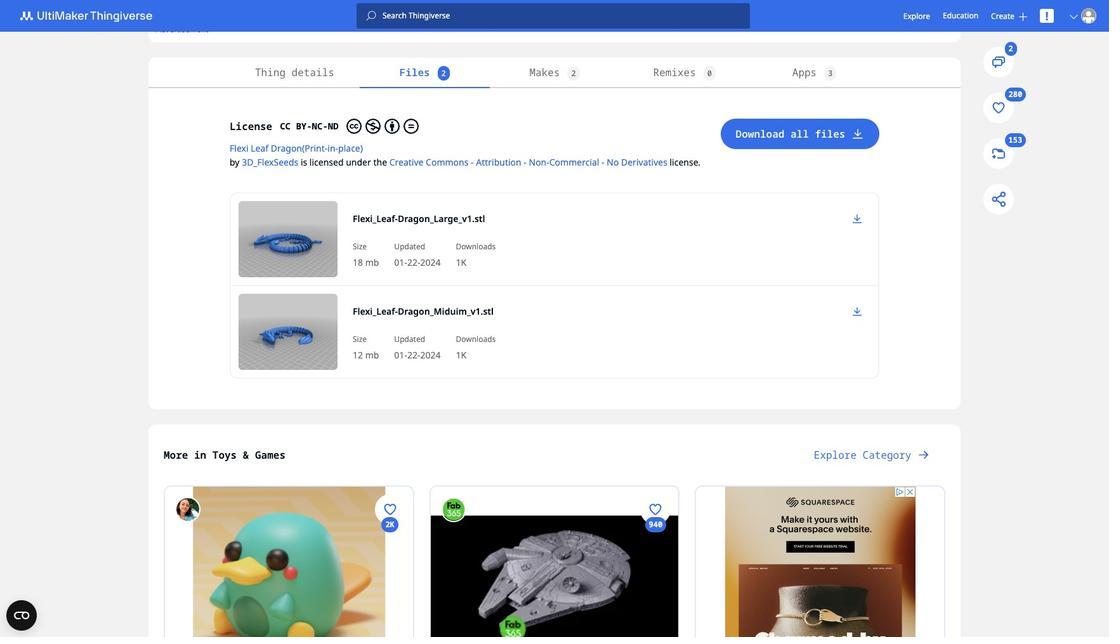 Task type: vqa. For each thing, say whether or not it's contained in the screenshot.
Follow
no



Task type: describe. For each thing, give the bounding box(es) containing it.
flexi_leaf-dragon_large_v1.stl
[[353, 213, 485, 225]]

dragon(print-
[[271, 142, 328, 154]]

dragon_miduim_v1.stl
[[398, 305, 494, 317]]

under
[[346, 156, 371, 168]]

3d_flexseeds link
[[242, 156, 299, 168]]

mb for 18 mb
[[366, 257, 379, 269]]

download all files
[[736, 127, 846, 141]]

makerbot logo image
[[13, 8, 168, 23]]

0 vertical spatial advertisement element
[[247, 0, 863, 23]]

2 for makes
[[572, 68, 576, 79]]

apps
[[793, 65, 817, 79]]

flexi
[[230, 142, 249, 154]]

flexi_leaf- for dragon_large_v1.stl
[[353, 213, 398, 225]]

153
[[1009, 135, 1023, 146]]

0
[[708, 68, 712, 79]]

derivatives
[[622, 156, 668, 168]]

create
[[992, 10, 1015, 21]]

thumbnail representing millennium falcon star wars image
[[431, 487, 679, 638]]

leaf
[[251, 142, 269, 154]]

size 12 mb
[[353, 334, 379, 361]]

mb for 12 mb
[[366, 349, 379, 361]]

preview of a 3d printable part image for flexi_leaf-dragon_large_v1.stl
[[239, 201, 338, 277]]

downloads 1k for dragon_large_v1.stl
[[456, 241, 496, 269]]

in-
[[328, 142, 338, 154]]

no
[[607, 156, 619, 168]]

avatar image for the thumbnail representing perry the platypus
[[175, 497, 201, 523]]

remixes
[[654, 65, 696, 79]]

education
[[944, 10, 979, 21]]

place)
[[338, 142, 363, 154]]

nc-
[[312, 120, 328, 132]]

files
[[400, 65, 430, 79]]

3d_flexseeds
[[242, 156, 299, 168]]

attribution
[[476, 156, 522, 168]]

education link
[[944, 9, 979, 23]]

advertisement
[[156, 24, 209, 35]]

12
[[353, 349, 363, 361]]

makes
[[530, 65, 560, 79]]

cc
[[280, 120, 291, 132]]

explore button
[[904, 10, 931, 21]]

search control image
[[366, 11, 376, 21]]

creative
[[390, 156, 424, 168]]

790
[[383, 589, 397, 600]]

download
[[736, 127, 785, 141]]

license.
[[670, 156, 701, 168]]

more
[[164, 448, 188, 462]]

creative commons - attribution - non-commercial - no derivatives link
[[390, 156, 668, 168]]

files
[[816, 127, 846, 141]]

thumbnail representing perry the platypus image
[[165, 487, 413, 638]]

1k for flexi_leaf-dragon_miduim_v1.stl
[[456, 349, 467, 361]]

flexi leaf dragon(print-in-place) link
[[230, 142, 363, 154]]

in
[[194, 448, 207, 462]]

01- for 18 mb
[[395, 257, 408, 269]]

details
[[292, 65, 335, 79]]

updated 01-22-2024 for dragon_miduim_v1.stl
[[395, 334, 441, 361]]

avatar image for 'thumbnail representing millennium falcon star wars'
[[441, 497, 466, 523]]



Task type: locate. For each thing, give the bounding box(es) containing it.
2 horizontal spatial -
[[602, 156, 605, 168]]

create button
[[992, 10, 1028, 21]]

thing
[[255, 65, 286, 79]]

mb inside size 18 mb
[[366, 257, 379, 269]]

2 for files
[[442, 68, 446, 79]]

&
[[243, 448, 249, 462]]

1 horizontal spatial -
[[524, 156, 527, 168]]

2024 down the dragon_large_v1.stl
[[421, 257, 441, 269]]

1k down dragon_miduim_v1.stl
[[456, 349, 467, 361]]

01- right size 18 mb
[[395, 257, 408, 269]]

explore
[[904, 10, 931, 21], [815, 448, 857, 462]]

940
[[649, 519, 663, 530]]

0 vertical spatial updated
[[395, 241, 426, 252]]

flexi leaf dragon(print-in-place) by 3d_flexseeds is licensed under the creative commons - attribution - non-commercial - no derivatives license.
[[230, 142, 701, 168]]

!
[[1046, 8, 1049, 23]]

0 vertical spatial 01-
[[395, 257, 408, 269]]

advertisement element
[[247, 0, 863, 23], [726, 487, 916, 638]]

1 vertical spatial updated 01-22-2024
[[395, 334, 441, 361]]

updated 01-22-2024 for dragon_large_v1.stl
[[395, 241, 441, 269]]

commons
[[426, 156, 469, 168]]

0 vertical spatial preview of a 3d printable part image
[[239, 201, 338, 277]]

0 vertical spatial size
[[353, 241, 367, 252]]

2 downloads from the top
[[456, 334, 496, 345]]

2024 for dragon_large_v1.stl
[[421, 257, 441, 269]]

downloads
[[456, 241, 496, 252], [456, 334, 496, 345]]

0 vertical spatial 2024
[[421, 257, 441, 269]]

cc by-nc-nd
[[280, 120, 339, 132]]

0 vertical spatial downloads 1k
[[456, 241, 496, 269]]

2 downloads 1k from the top
[[456, 334, 496, 361]]

licensed
[[310, 156, 344, 168]]

explore category
[[815, 448, 912, 462]]

updated for dragon_large_v1.stl
[[395, 241, 426, 252]]

2 mb from the top
[[366, 349, 379, 361]]

0 horizontal spatial 2
[[442, 68, 446, 79]]

more in toys & games
[[164, 448, 286, 462]]

downloads down dragon_miduim_v1.stl
[[456, 334, 496, 345]]

updated 01-22-2024 down flexi_leaf-dragon_miduim_v1.stl
[[395, 334, 441, 361]]

all
[[791, 127, 809, 141]]

download all files button
[[721, 119, 880, 149]]

1 vertical spatial size
[[353, 334, 367, 345]]

avatar image
[[1082, 8, 1097, 23], [175, 497, 201, 523], [441, 497, 466, 523]]

1 vertical spatial flexi_leaf-
[[353, 305, 398, 317]]

1k down the dragon_large_v1.stl
[[456, 257, 467, 269]]

0 vertical spatial explore
[[904, 10, 931, 21]]

preview of a 3d printable part image
[[239, 201, 338, 277], [239, 294, 338, 370]]

size for 18
[[353, 241, 367, 252]]

280
[[1009, 89, 1023, 100]]

by
[[230, 156, 240, 168]]

Search Thingiverse text field
[[376, 11, 750, 21]]

2 updated 01-22-2024 from the top
[[395, 334, 441, 361]]

by-
[[296, 120, 312, 132]]

downloads for flexi_leaf-dragon_large_v1.stl
[[456, 241, 496, 252]]

2 1k from the top
[[456, 349, 467, 361]]

1 updated from the top
[[395, 241, 426, 252]]

mb right 18
[[366, 257, 379, 269]]

explore left category
[[815, 448, 857, 462]]

0 vertical spatial flexi_leaf-
[[353, 213, 398, 225]]

1 vertical spatial advertisement element
[[726, 487, 916, 638]]

non-
[[529, 156, 550, 168]]

flexi_leaf- for dragon_miduim_v1.stl
[[353, 305, 398, 317]]

size up the 12
[[353, 334, 367, 345]]

2 horizontal spatial 2
[[1009, 43, 1014, 54]]

1 01- from the top
[[395, 257, 408, 269]]

is
[[301, 156, 307, 168]]

2024 down flexi_leaf-dragon_miduim_v1.stl
[[421, 349, 441, 361]]

flexi_leaf-
[[353, 213, 398, 225], [353, 305, 398, 317]]

- right commons
[[471, 156, 474, 168]]

downloads 1k down the dragon_large_v1.stl
[[456, 241, 496, 269]]

downloads 1k down dragon_miduim_v1.stl
[[456, 334, 496, 361]]

0 vertical spatial 1k
[[456, 257, 467, 269]]

explore for explore category
[[815, 448, 857, 462]]

flexi_leaf- up size 18 mb
[[353, 213, 398, 225]]

downloads 1k
[[456, 241, 496, 269], [456, 334, 496, 361]]

22- for 18 mb
[[408, 257, 421, 269]]

-
[[471, 156, 474, 168], [524, 156, 527, 168], [602, 156, 605, 168]]

2 size from the top
[[353, 334, 367, 345]]

updated down flexi_leaf-dragon_miduim_v1.stl
[[395, 334, 426, 345]]

plusicon image
[[1020, 12, 1028, 21]]

1k for flexi_leaf-dragon_large_v1.stl
[[456, 257, 467, 269]]

2024
[[421, 257, 441, 269], [421, 349, 441, 361]]

flexi_leaf-dragon_miduim_v1.stl
[[353, 305, 494, 317]]

downloads down the dragon_large_v1.stl
[[456, 241, 496, 252]]

1 mb from the top
[[366, 257, 379, 269]]

2 right "makes"
[[572, 68, 576, 79]]

2 horizontal spatial avatar image
[[1082, 8, 1097, 23]]

0 vertical spatial mb
[[366, 257, 379, 269]]

thing details
[[255, 65, 335, 79]]

explore for explore button
[[904, 10, 931, 21]]

22-
[[408, 257, 421, 269], [408, 349, 421, 361]]

updated 01-22-2024
[[395, 241, 441, 269], [395, 334, 441, 361]]

22- for 12 mb
[[408, 349, 421, 361]]

22- down flexi_leaf-dragon_miduim_v1.stl
[[408, 349, 421, 361]]

category
[[863, 448, 912, 462]]

mb
[[366, 257, 379, 269], [366, 349, 379, 361]]

size
[[353, 241, 367, 252], [353, 334, 367, 345]]

2k
[[386, 519, 395, 530]]

dragon_large_v1.stl
[[398, 213, 485, 225]]

2 2024 from the top
[[421, 349, 441, 361]]

thing details button
[[230, 58, 360, 88]]

- left no
[[602, 156, 605, 168]]

1 vertical spatial 22-
[[408, 349, 421, 361]]

2 flexi_leaf- from the top
[[353, 305, 398, 317]]

2 - from the left
[[524, 156, 527, 168]]

1 vertical spatial mb
[[366, 349, 379, 361]]

1 downloads 1k from the top
[[456, 241, 496, 269]]

2 down create button
[[1009, 43, 1014, 54]]

downloads for flexi_leaf-dragon_miduim_v1.stl
[[456, 334, 496, 345]]

1 horizontal spatial avatar image
[[441, 497, 466, 523]]

1 22- from the top
[[408, 257, 421, 269]]

flexi_leaf- up size 12 mb
[[353, 305, 398, 317]]

1 vertical spatial 2024
[[421, 349, 441, 361]]

updated
[[395, 241, 426, 252], [395, 334, 426, 345]]

nd
[[328, 120, 339, 132]]

0 vertical spatial downloads
[[456, 241, 496, 252]]

1 downloads from the top
[[456, 241, 496, 252]]

2 updated from the top
[[395, 334, 426, 345]]

1 vertical spatial downloads
[[456, 334, 496, 345]]

01- right size 12 mb
[[395, 349, 408, 361]]

0 horizontal spatial -
[[471, 156, 474, 168]]

downloads 1k for dragon_miduim_v1.stl
[[456, 334, 496, 361]]

3
[[829, 68, 833, 79]]

2
[[1009, 43, 1014, 54], [442, 68, 446, 79], [572, 68, 576, 79]]

1 vertical spatial 1k
[[456, 349, 467, 361]]

size inside size 12 mb
[[353, 334, 367, 345]]

license
[[230, 119, 273, 133]]

0 vertical spatial updated 01-22-2024
[[395, 241, 441, 269]]

- left non-
[[524, 156, 527, 168]]

01- for 12 mb
[[395, 349, 408, 361]]

2 preview of a 3d printable part image from the top
[[239, 294, 338, 370]]

1 updated 01-22-2024 from the top
[[395, 241, 441, 269]]

updated 01-22-2024 down flexi_leaf-dragon_large_v1.stl
[[395, 241, 441, 269]]

1 vertical spatial updated
[[395, 334, 426, 345]]

mb right the 12
[[366, 349, 379, 361]]

3 - from the left
[[602, 156, 605, 168]]

size 18 mb
[[353, 241, 379, 269]]

size inside size 18 mb
[[353, 241, 367, 252]]

2 01- from the top
[[395, 349, 408, 361]]

open widget image
[[6, 601, 37, 631]]

1 preview of a 3d printable part image from the top
[[239, 201, 338, 277]]

1 horizontal spatial 2
[[572, 68, 576, 79]]

1 size from the top
[[353, 241, 367, 252]]

updated for dragon_miduim_v1.stl
[[395, 334, 426, 345]]

1 vertical spatial explore
[[815, 448, 857, 462]]

1k
[[456, 257, 467, 269], [456, 349, 467, 361]]

1 1k from the top
[[456, 257, 467, 269]]

1 vertical spatial preview of a 3d printable part image
[[239, 294, 338, 370]]

explore left the education link
[[904, 10, 931, 21]]

0 horizontal spatial explore
[[815, 448, 857, 462]]

01-
[[395, 257, 408, 269], [395, 349, 408, 361]]

games
[[255, 448, 286, 462]]

mb inside size 12 mb
[[366, 349, 379, 361]]

! link
[[1041, 8, 1055, 23]]

22- down flexi_leaf-dragon_large_v1.stl
[[408, 257, 421, 269]]

explore category link
[[799, 440, 946, 471]]

commercial
[[550, 156, 600, 168]]

2024 for dragon_miduim_v1.stl
[[421, 349, 441, 361]]

toys
[[213, 448, 237, 462]]

1 horizontal spatial explore
[[904, 10, 931, 21]]

1 - from the left
[[471, 156, 474, 168]]

the
[[374, 156, 387, 168]]

updated down flexi_leaf-dragon_large_v1.stl
[[395, 241, 426, 252]]

1 2024 from the top
[[421, 257, 441, 269]]

size for 12
[[353, 334, 367, 345]]

1 vertical spatial 01-
[[395, 349, 408, 361]]

1 vertical spatial downloads 1k
[[456, 334, 496, 361]]

size up 18
[[353, 241, 367, 252]]

2 22- from the top
[[408, 349, 421, 361]]

preview of a 3d printable part image for flexi_leaf-dragon_miduim_v1.stl
[[239, 294, 338, 370]]

2 right files
[[442, 68, 446, 79]]

0 vertical spatial 22-
[[408, 257, 421, 269]]

0 horizontal spatial avatar image
[[175, 497, 201, 523]]

18
[[353, 257, 363, 269]]

1 flexi_leaf- from the top
[[353, 213, 398, 225]]



